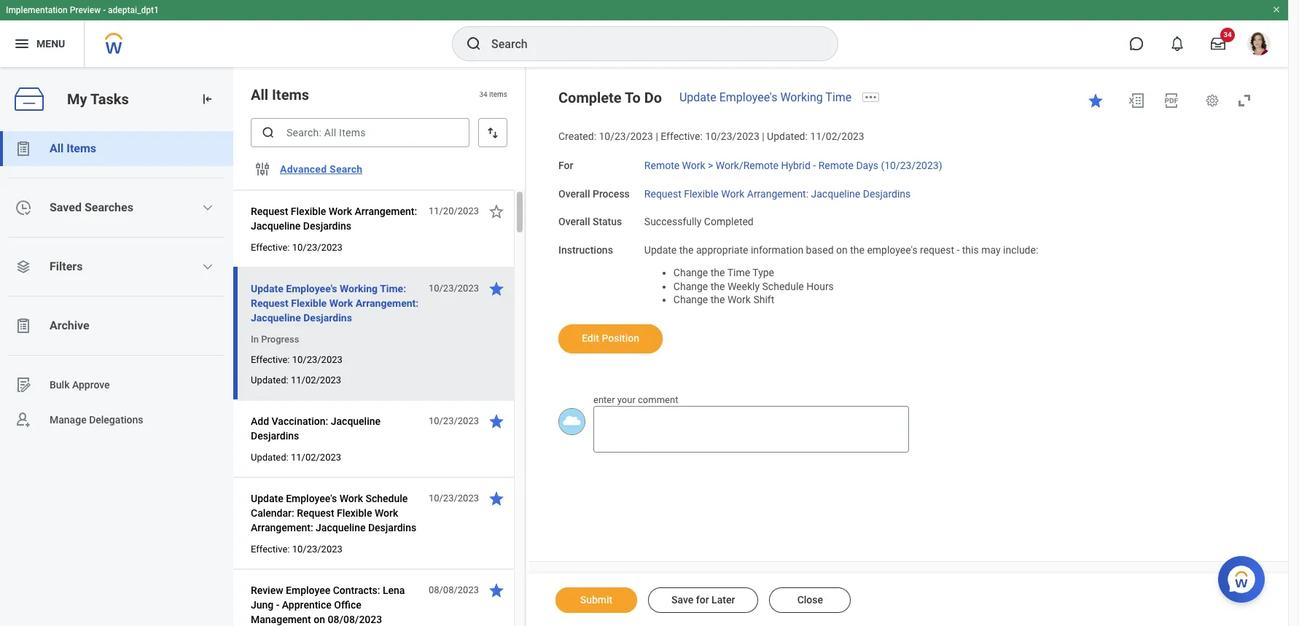Task type: vqa. For each thing, say whether or not it's contained in the screenshot.


Task type: describe. For each thing, give the bounding box(es) containing it.
work/remote
[[716, 160, 779, 171]]

effective: 10/23/2023 for employee's
[[251, 544, 343, 555]]

complete
[[559, 89, 622, 106]]

all items inside button
[[50, 142, 96, 155]]

my tasks
[[67, 90, 129, 108]]

employee's for update employee's work schedule calendar: request flexible work arrangement: jacqueline desjardins
[[286, 493, 337, 505]]

in progress
[[251, 334, 299, 345]]

star image
[[488, 280, 505, 298]]

may
[[982, 244, 1001, 256]]

2 change from the top
[[674, 280, 708, 292]]

list containing all items
[[0, 131, 233, 438]]

bulk
[[50, 379, 70, 391]]

progress
[[261, 334, 299, 345]]

close environment banner image
[[1273, 5, 1282, 14]]

action bar region
[[527, 573, 1289, 627]]

effective: down do
[[661, 131, 703, 142]]

in
[[251, 334, 259, 345]]

34 items
[[479, 91, 508, 99]]

archive
[[50, 319, 89, 333]]

all items button
[[0, 131, 233, 166]]

flexible inside the request flexible work arrangement: jacqueline desjardins link
[[684, 188, 719, 199]]

the down successfully completed
[[680, 244, 694, 256]]

effective: 10/23/2023 for flexible
[[251, 242, 343, 253]]

request flexible work arrangement: jacqueline desjardins link
[[645, 185, 911, 199]]

chevron down image
[[202, 261, 214, 273]]

jacqueline down days
[[811, 188, 861, 199]]

- inside menu banner
[[103, 5, 106, 15]]

later
[[712, 594, 735, 606]]

delegations
[[89, 414, 143, 426]]

time:
[[380, 283, 406, 295]]

implementation
[[6, 5, 68, 15]]

successfully completed
[[645, 216, 754, 228]]

employee's
[[868, 244, 918, 256]]

successfully
[[645, 216, 702, 228]]

add vaccination: jacqueline desjardins
[[251, 416, 381, 442]]

hybrid
[[781, 160, 811, 171]]

manage delegations link
[[0, 403, 233, 438]]

status
[[593, 216, 622, 228]]

shift
[[754, 294, 775, 306]]

1 horizontal spatial time
[[826, 90, 852, 104]]

request flexible work arrangement: jacqueline desjardins button
[[251, 203, 421, 235]]

arrangement: inside update employee's working time: request flexible work arrangement: jacqueline desjardins
[[356, 298, 419, 309]]

arrangement: down search
[[355, 206, 417, 217]]

complete to do
[[559, 89, 662, 106]]

update the appropriate information based on the employee's request - this may include:
[[645, 244, 1039, 256]]

do
[[645, 89, 662, 106]]

menu
[[36, 38, 65, 49]]

update for update employee's working time: request flexible work arrangement: jacqueline desjardins
[[251, 283, 284, 295]]

export to excel image
[[1128, 92, 1146, 109]]

0 vertical spatial 11/02/2023
[[811, 131, 865, 142]]

overall status element
[[645, 207, 754, 229]]

save for later button
[[648, 588, 759, 613]]

perspective image
[[15, 258, 32, 276]]

bulk approve link
[[0, 368, 233, 403]]

instructions
[[559, 244, 613, 256]]

update employee's working time link
[[680, 90, 852, 104]]

menu button
[[0, 20, 84, 67]]

1 vertical spatial updated:
[[251, 375, 289, 386]]

searches
[[85, 201, 133, 214]]

edit position button
[[559, 325, 663, 354]]

include:
[[1004, 244, 1039, 256]]

review employee contracts: lena jung - apprentice office management on 08/08/2023 button
[[251, 582, 421, 627]]

my
[[67, 90, 87, 108]]

request up successfully
[[645, 188, 682, 199]]

add
[[251, 416, 269, 427]]

schedule inside change the time type change the weekly schedule hours change the work shift
[[763, 280, 804, 292]]

type
[[753, 267, 775, 278]]

jacqueline inside update employee's work schedule calendar: request flexible work arrangement: jacqueline desjardins
[[316, 522, 366, 534]]

2 updated: 11/02/2023 from the top
[[251, 452, 341, 463]]

clock check image
[[15, 199, 32, 217]]

jung
[[251, 600, 274, 611]]

2 vertical spatial updated:
[[251, 452, 289, 463]]

jacqueline inside update employee's working time: request flexible work arrangement: jacqueline desjardins
[[251, 312, 301, 324]]

enter your comment text field
[[594, 406, 909, 453]]

desjardins inside update employee's working time: request flexible work arrangement: jacqueline desjardins
[[304, 312, 352, 324]]

saved searches button
[[0, 190, 233, 225]]

review
[[251, 585, 283, 597]]

overall process
[[559, 188, 630, 199]]

information
[[751, 244, 804, 256]]

close button
[[770, 588, 851, 613]]

edit
[[582, 333, 599, 344]]

11/20/2023
[[429, 206, 479, 217]]

1 | from the left
[[656, 131, 658, 142]]

schedule inside update employee's work schedule calendar: request flexible work arrangement: jacqueline desjardins
[[366, 493, 408, 505]]

this
[[963, 244, 979, 256]]

Search Workday  search field
[[492, 28, 808, 60]]

advanced search
[[280, 163, 363, 175]]

08/08/2023 inside review employee contracts: lena jung - apprentice office management on 08/08/2023
[[328, 614, 382, 626]]

based
[[806, 244, 834, 256]]

items inside button
[[67, 142, 96, 155]]

request
[[921, 244, 955, 256]]

manage delegations
[[50, 414, 143, 426]]

all inside button
[[50, 142, 64, 155]]

work inside the request flexible work arrangement: jacqueline desjardins link
[[722, 188, 745, 199]]

update for update employee's working time
[[680, 90, 717, 104]]

add vaccination: jacqueline desjardins button
[[251, 413, 421, 445]]

manage
[[50, 414, 87, 426]]

search
[[330, 163, 363, 175]]

save
[[672, 594, 694, 606]]

bulk approve
[[50, 379, 110, 391]]

1 change from the top
[[674, 267, 708, 278]]

1 updated: 11/02/2023 from the top
[[251, 375, 341, 386]]

34 button
[[1203, 28, 1236, 60]]

employee
[[286, 585, 331, 597]]

appropriate
[[696, 244, 749, 256]]

the left 'employee's'
[[851, 244, 865, 256]]

saved
[[50, 201, 82, 214]]

approve
[[72, 379, 110, 391]]

filters
[[50, 260, 83, 274]]

enter
[[594, 394, 615, 405]]

to
[[625, 89, 641, 106]]

update employee's work schedule calendar: request flexible work arrangement: jacqueline desjardins
[[251, 493, 417, 534]]

user plus image
[[15, 411, 32, 429]]

request flexible work arrangement: jacqueline desjardins inside button
[[251, 206, 417, 232]]

jacqueline inside request flexible work arrangement: jacqueline desjardins
[[251, 220, 301, 232]]

arrangement: inside update employee's work schedule calendar: request flexible work arrangement: jacqueline desjardins
[[251, 522, 313, 534]]

0 vertical spatial 08/08/2023
[[429, 585, 479, 596]]

flexible inside update employee's work schedule calendar: request flexible work arrangement: jacqueline desjardins
[[337, 508, 372, 519]]

contracts:
[[333, 585, 380, 597]]

3 change from the top
[[674, 294, 708, 306]]

save for later
[[672, 594, 735, 606]]



Task type: locate. For each thing, give the bounding box(es) containing it.
review employee contracts: lena jung - apprentice office management on 08/08/2023
[[251, 585, 405, 626]]

1 horizontal spatial working
[[781, 90, 823, 104]]

justify image
[[13, 35, 31, 53]]

0 horizontal spatial request flexible work arrangement: jacqueline desjardins
[[251, 206, 417, 232]]

employee's up created: 10/23/2023 | effective: 10/23/2023 | updated: 11/02/2023
[[720, 90, 778, 104]]

| down do
[[656, 131, 658, 142]]

2 vertical spatial effective: 10/23/2023
[[251, 544, 343, 555]]

update up in progress in the bottom of the page
[[251, 283, 284, 295]]

items
[[272, 86, 309, 104], [67, 142, 96, 155]]

arrangement: down remote work > work/remote hybrid - remote days (10/23/2023)
[[747, 188, 809, 199]]

jacqueline inside add vaccination: jacqueline desjardins
[[331, 416, 381, 427]]

update inside update employee's work schedule calendar: request flexible work arrangement: jacqueline desjardins
[[251, 493, 283, 505]]

remote
[[645, 160, 680, 171], [819, 160, 854, 171]]

effective: down in progress in the bottom of the page
[[251, 354, 290, 365]]

working left time:
[[340, 283, 378, 295]]

fullscreen image
[[1236, 92, 1254, 109]]

0 horizontal spatial 34
[[479, 91, 488, 99]]

arrangement:
[[747, 188, 809, 199], [355, 206, 417, 217], [356, 298, 419, 309], [251, 522, 313, 534]]

view printable version (pdf) image
[[1163, 92, 1181, 109]]

inbox large image
[[1212, 36, 1226, 51]]

remote work > work/remote hybrid - remote days (10/23/2023) link
[[645, 157, 943, 171]]

1 vertical spatial schedule
[[366, 493, 408, 505]]

1 vertical spatial overall
[[559, 216, 590, 228]]

1 vertical spatial employee's
[[286, 283, 337, 295]]

1 horizontal spatial remote
[[819, 160, 854, 171]]

updated: down "add"
[[251, 452, 289, 463]]

0 vertical spatial effective: 10/23/2023
[[251, 242, 343, 253]]

1 horizontal spatial schedule
[[763, 280, 804, 292]]

advanced search button
[[274, 155, 369, 184]]

overall for overall process
[[559, 188, 590, 199]]

0 vertical spatial all
[[251, 86, 268, 104]]

34 for 34
[[1224, 31, 1232, 39]]

employee's up calendar:
[[286, 493, 337, 505]]

1 horizontal spatial 08/08/2023
[[429, 585, 479, 596]]

- inside review employee contracts: lena jung - apprentice office management on 08/08/2023
[[276, 600, 280, 611]]

update for update employee's work schedule calendar: request flexible work arrangement: jacqueline desjardins
[[251, 493, 283, 505]]

0 vertical spatial search image
[[465, 35, 483, 53]]

1 horizontal spatial all
[[251, 86, 268, 104]]

2 overall from the top
[[559, 216, 590, 228]]

saved searches
[[50, 201, 133, 214]]

working
[[781, 90, 823, 104], [340, 283, 378, 295]]

1 vertical spatial 34
[[479, 91, 488, 99]]

- up management
[[276, 600, 280, 611]]

the left shift
[[711, 294, 725, 306]]

08/08/2023 down "office"
[[328, 614, 382, 626]]

3 effective: 10/23/2023 from the top
[[251, 544, 343, 555]]

0 vertical spatial request flexible work arrangement: jacqueline desjardins
[[645, 188, 911, 199]]

created: 10/23/2023 | effective: 10/23/2023 | updated: 11/02/2023
[[559, 131, 865, 142]]

your
[[618, 394, 636, 405]]

change the time type change the weekly schedule hours change the work shift
[[674, 267, 834, 306]]

the left weekly
[[711, 280, 725, 292]]

0 horizontal spatial items
[[67, 142, 96, 155]]

1 vertical spatial time
[[728, 267, 751, 278]]

0 vertical spatial on
[[837, 244, 848, 256]]

11/02/2023 down add vaccination: jacqueline desjardins
[[291, 452, 341, 463]]

request flexible work arrangement: jacqueline desjardins down search
[[251, 206, 417, 232]]

employee's
[[720, 90, 778, 104], [286, 283, 337, 295], [286, 493, 337, 505]]

0 horizontal spatial all items
[[50, 142, 96, 155]]

search image up 34 items
[[465, 35, 483, 53]]

1 vertical spatial on
[[314, 614, 325, 626]]

transformation import image
[[200, 92, 214, 106]]

request down configure image
[[251, 206, 288, 217]]

request inside update employee's working time: request flexible work arrangement: jacqueline desjardins
[[251, 298, 289, 309]]

1 vertical spatial all
[[50, 142, 64, 155]]

08/08/2023
[[429, 585, 479, 596], [328, 614, 382, 626]]

time inside change the time type change the weekly schedule hours change the work shift
[[728, 267, 751, 278]]

0 vertical spatial time
[[826, 90, 852, 104]]

comment
[[638, 394, 679, 405]]

close
[[798, 594, 824, 606]]

all inside "item list" element
[[251, 86, 268, 104]]

flexible
[[684, 188, 719, 199], [291, 206, 326, 217], [291, 298, 327, 309], [337, 508, 372, 519]]

my tasks element
[[0, 67, 233, 627]]

11/02/2023 up vaccination:
[[291, 375, 341, 386]]

|
[[656, 131, 658, 142], [762, 131, 765, 142]]

2 | from the left
[[762, 131, 765, 142]]

remote left > on the top right of page
[[645, 160, 680, 171]]

change
[[674, 267, 708, 278], [674, 280, 708, 292], [674, 294, 708, 306]]

vaccination:
[[272, 416, 328, 427]]

34
[[1224, 31, 1232, 39], [479, 91, 488, 99]]

list
[[0, 131, 233, 438]]

for
[[559, 160, 574, 171]]

0 horizontal spatial search image
[[261, 125, 276, 140]]

employee's for update employee's working time
[[720, 90, 778, 104]]

arrangement: down calendar:
[[251, 522, 313, 534]]

updated: 11/02/2023
[[251, 375, 341, 386], [251, 452, 341, 463]]

updated: 11/02/2023 up vaccination:
[[251, 375, 341, 386]]

updated: 11/02/2023 down add vaccination: jacqueline desjardins
[[251, 452, 341, 463]]

for
[[696, 594, 709, 606]]

request up in progress in the bottom of the page
[[251, 298, 289, 309]]

1 vertical spatial change
[[674, 280, 708, 292]]

schedule
[[763, 280, 804, 292], [366, 493, 408, 505]]

update employee's work schedule calendar: request flexible work arrangement: jacqueline desjardins button
[[251, 490, 421, 537]]

all items
[[251, 86, 309, 104], [50, 142, 96, 155]]

34 left items
[[479, 91, 488, 99]]

request flexible work arrangement: jacqueline desjardins
[[645, 188, 911, 199], [251, 206, 417, 232]]

effective: down request flexible work arrangement: jacqueline desjardins button
[[251, 242, 290, 253]]

clipboard image
[[15, 140, 32, 158]]

working up remote work > work/remote hybrid - remote days (10/23/2023) link
[[781, 90, 823, 104]]

update up calendar:
[[251, 493, 283, 505]]

jacqueline up in progress in the bottom of the page
[[251, 312, 301, 324]]

working for time:
[[340, 283, 378, 295]]

jacqueline down configure image
[[251, 220, 301, 232]]

1 vertical spatial working
[[340, 283, 378, 295]]

1 vertical spatial effective: 10/23/2023
[[251, 354, 343, 365]]

34 for 34 items
[[479, 91, 488, 99]]

0 vertical spatial items
[[272, 86, 309, 104]]

effective:
[[661, 131, 703, 142], [251, 242, 290, 253], [251, 354, 290, 365], [251, 544, 290, 555]]

(10/23/2023)
[[881, 160, 943, 171]]

days
[[857, 160, 879, 171]]

update employee's working time: request flexible work arrangement: jacqueline desjardins button
[[251, 280, 421, 327]]

updated: up remote work > work/remote hybrid - remote days (10/23/2023) link
[[767, 131, 808, 142]]

0 horizontal spatial time
[[728, 267, 751, 278]]

updated: down in progress in the bottom of the page
[[251, 375, 289, 386]]

0 vertical spatial schedule
[[763, 280, 804, 292]]

Search: All Items text field
[[251, 118, 470, 147]]

items inside "item list" element
[[272, 86, 309, 104]]

1 vertical spatial updated: 11/02/2023
[[251, 452, 341, 463]]

desjardins inside add vaccination: jacqueline desjardins
[[251, 430, 299, 442]]

11/02/2023 up days
[[811, 131, 865, 142]]

0 vertical spatial 34
[[1224, 31, 1232, 39]]

employee's inside update employee's working time: request flexible work arrangement: jacqueline desjardins
[[286, 283, 337, 295]]

0 horizontal spatial on
[[314, 614, 325, 626]]

effective: down calendar:
[[251, 544, 290, 555]]

overall for overall status
[[559, 216, 590, 228]]

completed
[[704, 216, 754, 228]]

edit position
[[582, 333, 640, 344]]

- right preview
[[103, 5, 106, 15]]

update employee's working time: request flexible work arrangement: jacqueline desjardins
[[251, 283, 419, 324]]

desjardins inside update employee's work schedule calendar: request flexible work arrangement: jacqueline desjardins
[[368, 522, 417, 534]]

jacqueline
[[811, 188, 861, 199], [251, 220, 301, 232], [251, 312, 301, 324], [331, 416, 381, 427], [316, 522, 366, 534]]

1 horizontal spatial on
[[837, 244, 848, 256]]

flexible inside update employee's working time: request flexible work arrangement: jacqueline desjardins
[[291, 298, 327, 309]]

notifications large image
[[1171, 36, 1185, 51]]

hours
[[807, 280, 834, 292]]

work inside change the time type change the weekly schedule hours change the work shift
[[728, 294, 751, 306]]

star image for request flexible work arrangement: jacqueline desjardins
[[488, 203, 505, 220]]

on down apprentice
[[314, 614, 325, 626]]

0 vertical spatial change
[[674, 267, 708, 278]]

weekly
[[728, 280, 760, 292]]

1 effective: 10/23/2023 from the top
[[251, 242, 343, 253]]

arrangement: down time:
[[356, 298, 419, 309]]

the
[[680, 244, 694, 256], [851, 244, 865, 256], [711, 267, 725, 278], [711, 280, 725, 292], [711, 294, 725, 306]]

1 vertical spatial all items
[[50, 142, 96, 155]]

work inside remote work > work/remote hybrid - remote days (10/23/2023) link
[[682, 160, 706, 171]]

request right calendar:
[[297, 508, 334, 519]]

rename image
[[15, 376, 32, 394]]

work inside update employee's working time: request flexible work arrangement: jacqueline desjardins
[[329, 298, 353, 309]]

on inside review employee contracts: lena jung - apprentice office management on 08/08/2023
[[314, 614, 325, 626]]

lena
[[383, 585, 405, 597]]

menu banner
[[0, 0, 1289, 67]]

1 horizontal spatial search image
[[465, 35, 483, 53]]

star image
[[1088, 92, 1105, 109], [488, 203, 505, 220], [488, 413, 505, 430], [488, 490, 505, 508], [488, 582, 505, 600]]

overall up the instructions at the top left
[[559, 216, 590, 228]]

update
[[680, 90, 717, 104], [645, 244, 677, 256], [251, 283, 284, 295], [251, 493, 283, 505]]

1 vertical spatial 11/02/2023
[[291, 375, 341, 386]]

34 inside 34 button
[[1224, 31, 1232, 39]]

apprentice
[[282, 600, 332, 611]]

overall status
[[559, 216, 622, 228]]

employee's inside update employee's work schedule calendar: request flexible work arrangement: jacqueline desjardins
[[286, 493, 337, 505]]

0 horizontal spatial working
[[340, 283, 378, 295]]

all right transformation import icon
[[251, 86, 268, 104]]

1 horizontal spatial 34
[[1224, 31, 1232, 39]]

2 vertical spatial employee's
[[286, 493, 337, 505]]

effective: 10/23/2023 up employee
[[251, 544, 343, 555]]

update up created: 10/23/2023 | effective: 10/23/2023 | updated: 11/02/2023
[[680, 90, 717, 104]]

1 remote from the left
[[645, 160, 680, 171]]

2 vertical spatial 11/02/2023
[[291, 452, 341, 463]]

effective: 10/23/2023 down request flexible work arrangement: jacqueline desjardins button
[[251, 242, 343, 253]]

0 horizontal spatial remote
[[645, 160, 680, 171]]

0 horizontal spatial schedule
[[366, 493, 408, 505]]

1 vertical spatial search image
[[261, 125, 276, 140]]

1 horizontal spatial items
[[272, 86, 309, 104]]

2 remote from the left
[[819, 160, 854, 171]]

work inside request flexible work arrangement: jacqueline desjardins
[[329, 206, 352, 217]]

working inside update employee's working time: request flexible work arrangement: jacqueline desjardins
[[340, 283, 378, 295]]

0 horizontal spatial |
[[656, 131, 658, 142]]

- left this
[[957, 244, 960, 256]]

1 horizontal spatial all items
[[251, 86, 309, 104]]

all items inside "item list" element
[[251, 86, 309, 104]]

search image
[[465, 35, 483, 53], [261, 125, 276, 140]]

all right clipboard icon
[[50, 142, 64, 155]]

created:
[[559, 131, 597, 142]]

submit
[[580, 594, 613, 606]]

0 vertical spatial all items
[[251, 86, 309, 104]]

34 inside "item list" element
[[479, 91, 488, 99]]

overall down "for"
[[559, 188, 590, 199]]

implementation preview -   adeptai_dpt1
[[6, 5, 159, 15]]

management
[[251, 614, 311, 626]]

adeptai_dpt1
[[108, 5, 159, 15]]

- inside remote work > work/remote hybrid - remote days (10/23/2023) link
[[814, 160, 816, 171]]

| up work/remote
[[762, 131, 765, 142]]

1 vertical spatial 08/08/2023
[[328, 614, 382, 626]]

gear image
[[1206, 93, 1220, 108]]

employee's for update employee's working time: request flexible work arrangement: jacqueline desjardins
[[286, 283, 337, 295]]

office
[[334, 600, 362, 611]]

search image up configure image
[[261, 125, 276, 140]]

>
[[708, 160, 714, 171]]

0 vertical spatial working
[[781, 90, 823, 104]]

enter your comment
[[594, 394, 679, 405]]

position
[[602, 333, 640, 344]]

update down successfully
[[645, 244, 677, 256]]

advanced
[[280, 163, 327, 175]]

profile logan mcneil image
[[1248, 32, 1271, 58]]

34 left profile logan mcneil icon
[[1224, 31, 1232, 39]]

0 vertical spatial employee's
[[720, 90, 778, 104]]

update employee's working time
[[680, 90, 852, 104]]

preview
[[70, 5, 101, 15]]

request
[[645, 188, 682, 199], [251, 206, 288, 217], [251, 298, 289, 309], [297, 508, 334, 519]]

- right 'hybrid' at the top right
[[814, 160, 816, 171]]

update for update the appropriate information based on the employee's request - this may include:
[[645, 244, 677, 256]]

chevron down image
[[202, 202, 214, 214]]

time
[[826, 90, 852, 104], [728, 267, 751, 278]]

effective: 10/23/2023 down progress
[[251, 354, 343, 365]]

1 horizontal spatial |
[[762, 131, 765, 142]]

10/23/2023
[[599, 131, 653, 142], [706, 131, 760, 142], [292, 242, 343, 253], [429, 283, 479, 294], [292, 354, 343, 365], [429, 416, 479, 427], [429, 493, 479, 504], [292, 544, 343, 555]]

request flexible work arrangement: jacqueline desjardins down remote work > work/remote hybrid - remote days (10/23/2023)
[[645, 188, 911, 199]]

jacqueline up contracts:
[[316, 522, 366, 534]]

updated:
[[767, 131, 808, 142], [251, 375, 289, 386], [251, 452, 289, 463]]

11/02/2023
[[811, 131, 865, 142], [291, 375, 341, 386], [291, 452, 341, 463]]

clipboard image
[[15, 317, 32, 335]]

submit button
[[556, 588, 637, 613]]

0 horizontal spatial all
[[50, 142, 64, 155]]

0 horizontal spatial 08/08/2023
[[328, 614, 382, 626]]

2 vertical spatial change
[[674, 294, 708, 306]]

process
[[593, 188, 630, 199]]

overall
[[559, 188, 590, 199], [559, 216, 590, 228]]

working for time
[[781, 90, 823, 104]]

tasks
[[90, 90, 129, 108]]

item list element
[[233, 67, 527, 627]]

star image for update employee's work schedule calendar: request flexible work arrangement: jacqueline desjardins
[[488, 490, 505, 508]]

on
[[837, 244, 848, 256], [314, 614, 325, 626]]

update inside update employee's working time: request flexible work arrangement: jacqueline desjardins
[[251, 283, 284, 295]]

1 overall from the top
[[559, 188, 590, 199]]

jacqueline right vaccination:
[[331, 416, 381, 427]]

calendar:
[[251, 508, 294, 519]]

1 vertical spatial request flexible work arrangement: jacqueline desjardins
[[251, 206, 417, 232]]

1 vertical spatial items
[[67, 142, 96, 155]]

2 effective: 10/23/2023 from the top
[[251, 354, 343, 365]]

star image for add vaccination: jacqueline desjardins
[[488, 413, 505, 430]]

0 vertical spatial overall
[[559, 188, 590, 199]]

on right based
[[837, 244, 848, 256]]

the down appropriate
[[711, 267, 725, 278]]

0 vertical spatial updated: 11/02/2023
[[251, 375, 341, 386]]

sort image
[[486, 125, 500, 140]]

0 vertical spatial updated:
[[767, 131, 808, 142]]

1 horizontal spatial request flexible work arrangement: jacqueline desjardins
[[645, 188, 911, 199]]

request inside update employee's work schedule calendar: request flexible work arrangement: jacqueline desjardins
[[297, 508, 334, 519]]

08/08/2023 right lena on the left of the page
[[429, 585, 479, 596]]

remote left days
[[819, 160, 854, 171]]

employee's up progress
[[286, 283, 337, 295]]

configure image
[[254, 160, 271, 178]]

all
[[251, 86, 268, 104], [50, 142, 64, 155]]

flexible inside request flexible work arrangement: jacqueline desjardins
[[291, 206, 326, 217]]



